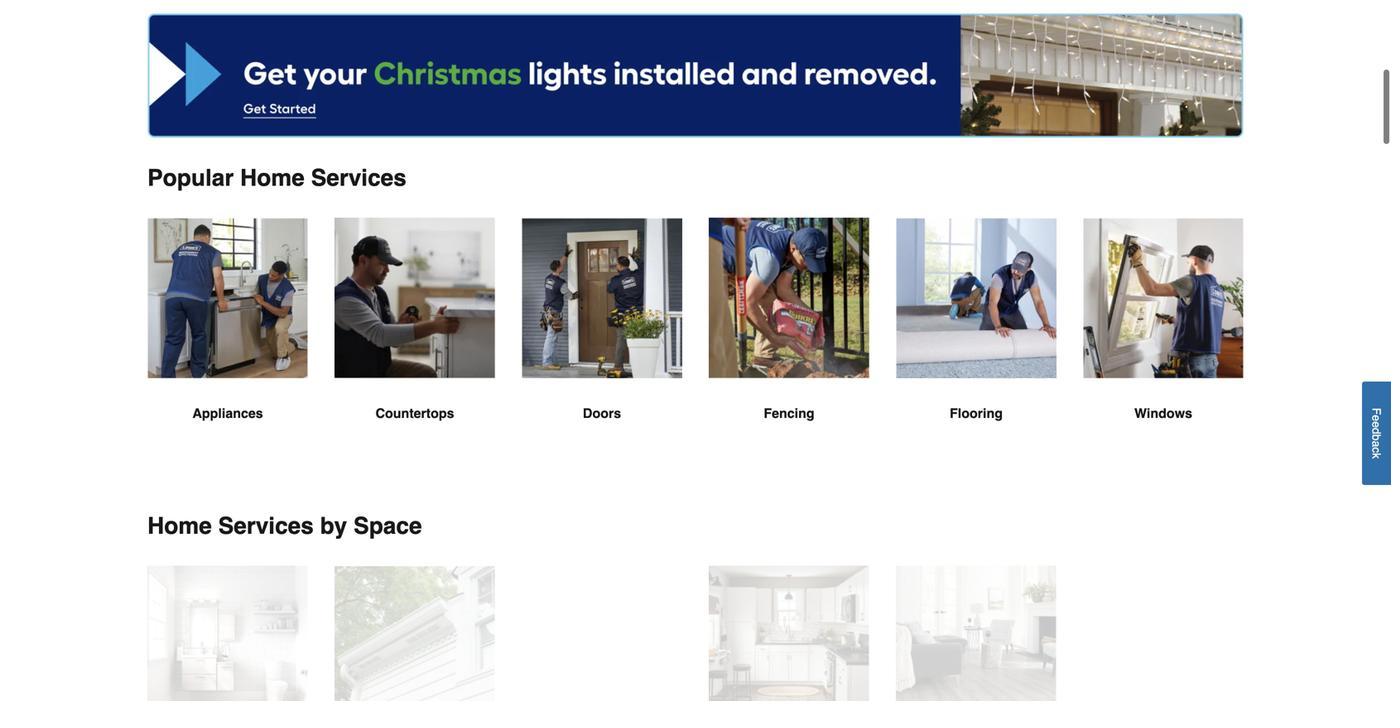Task type: locate. For each thing, give the bounding box(es) containing it.
a bathroom with a gray tile backsplash, a beige floating vanity and a white toilet. image
[[147, 566, 308, 702]]

a worker putting down concrete mix for a fence post. image
[[709, 218, 870, 378]]

d
[[1371, 428, 1384, 435]]

popular
[[147, 165, 234, 191]]

windows link
[[1084, 218, 1244, 463]]

a
[[1371, 441, 1384, 448]]

space
[[354, 513, 422, 540]]

by
[[320, 513, 347, 540]]

doors link
[[522, 218, 683, 463]]

f e e d b a c k button
[[1363, 382, 1392, 486]]

1 horizontal spatial home
[[240, 165, 305, 191]]

e
[[1371, 415, 1384, 422], [1371, 422, 1384, 428]]

home
[[240, 165, 305, 191], [147, 513, 212, 540]]

c
[[1371, 448, 1384, 453]]

1 vertical spatial home
[[147, 513, 212, 540]]

an installer measuring a countertop. image
[[335, 218, 495, 378]]

doors
[[583, 406, 621, 421]]

services
[[311, 165, 407, 191], [218, 513, 314, 540]]

k
[[1371, 453, 1384, 459]]

0 vertical spatial services
[[311, 165, 407, 191]]

appliances link
[[147, 218, 308, 463]]

get your christmas lights installed and removed. get started. image
[[147, 13, 1244, 138]]

e up b
[[1371, 422, 1384, 428]]

e up d
[[1371, 415, 1384, 422]]

the exterior of a white home surrounded by trees. image
[[335, 566, 495, 702]]

0 vertical spatial home
[[240, 165, 305, 191]]

a kitchen with white cabinets, dark countertops, a white tile backsplash and wood floors. image
[[709, 566, 870, 702]]

flooring
[[950, 406, 1003, 421]]

fencing link
[[709, 218, 870, 463]]

popular home services
[[147, 165, 407, 191]]



Task type: vqa. For each thing, say whether or not it's contained in the screenshot.
Appliances
yes



Task type: describe. For each thing, give the bounding box(es) containing it.
countertops
[[376, 406, 454, 421]]

an independent installer installing a window in a white-painted room. image
[[1084, 218, 1244, 378]]

home services by space
[[147, 513, 422, 540]]

two independent installers installing a dark wood exterior door in a home with blue siding. image
[[522, 218, 683, 379]]

fencing
[[764, 406, 815, 421]]

1 vertical spatial services
[[218, 513, 314, 540]]

flooring link
[[896, 218, 1057, 463]]

countertops link
[[335, 218, 495, 463]]

appliances
[[192, 406, 263, 421]]

1 e from the top
[[1371, 415, 1384, 422]]

0 horizontal spatial home
[[147, 513, 212, 540]]

windows
[[1135, 406, 1193, 421]]

2 e from the top
[[1371, 422, 1384, 428]]

f
[[1371, 408, 1384, 415]]

f e e d b a c k
[[1371, 408, 1384, 459]]

an independent installer unrolling light gray carpet for installation in a room. image
[[896, 218, 1057, 379]]

two independent installers installing a dishwasher in a white kitchen. image
[[147, 218, 308, 378]]

a living room with a fireplace, a dark gray couch and light gray wood floors. image
[[896, 566, 1057, 702]]

b
[[1371, 435, 1384, 441]]



